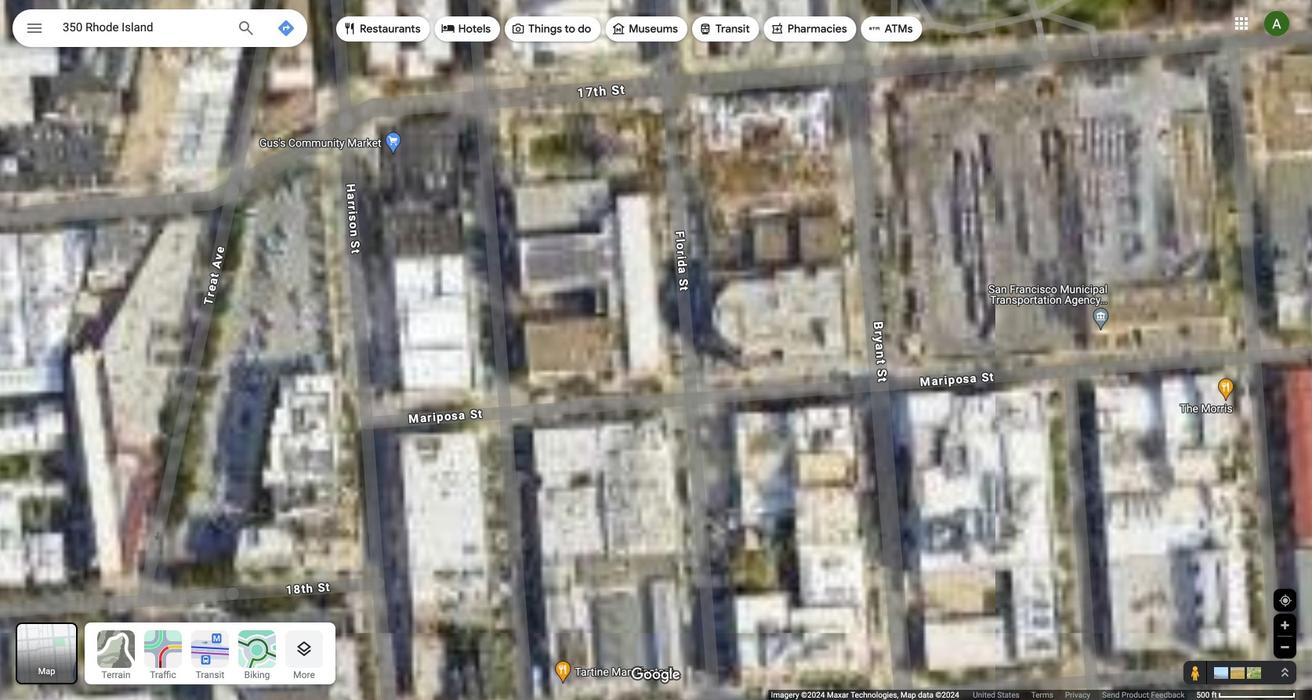 Task type: describe. For each thing, give the bounding box(es) containing it.
zoom out image
[[1279, 642, 1291, 654]]

none field inside search google maps field
[[63, 18, 224, 37]]

show street view coverage image
[[1184, 662, 1207, 685]]

zoom in image
[[1279, 620, 1291, 632]]

Search Google Maps field
[[13, 9, 307, 52]]



Task type: vqa. For each thing, say whether or not it's contained in the screenshot.
the Google Account: Augustus Odena  
(augustus@adept.ai) Image
yes



Task type: locate. For each thing, give the bounding box(es) containing it.
google account: augustus odena  
(augustus@adept.ai) image
[[1264, 11, 1290, 36]]

None field
[[63, 18, 224, 37]]

google maps element
[[0, 0, 1312, 701]]

none search field inside google maps element
[[13, 9, 307, 52]]

None search field
[[13, 9, 307, 52]]

show your location image
[[1279, 594, 1293, 608]]



